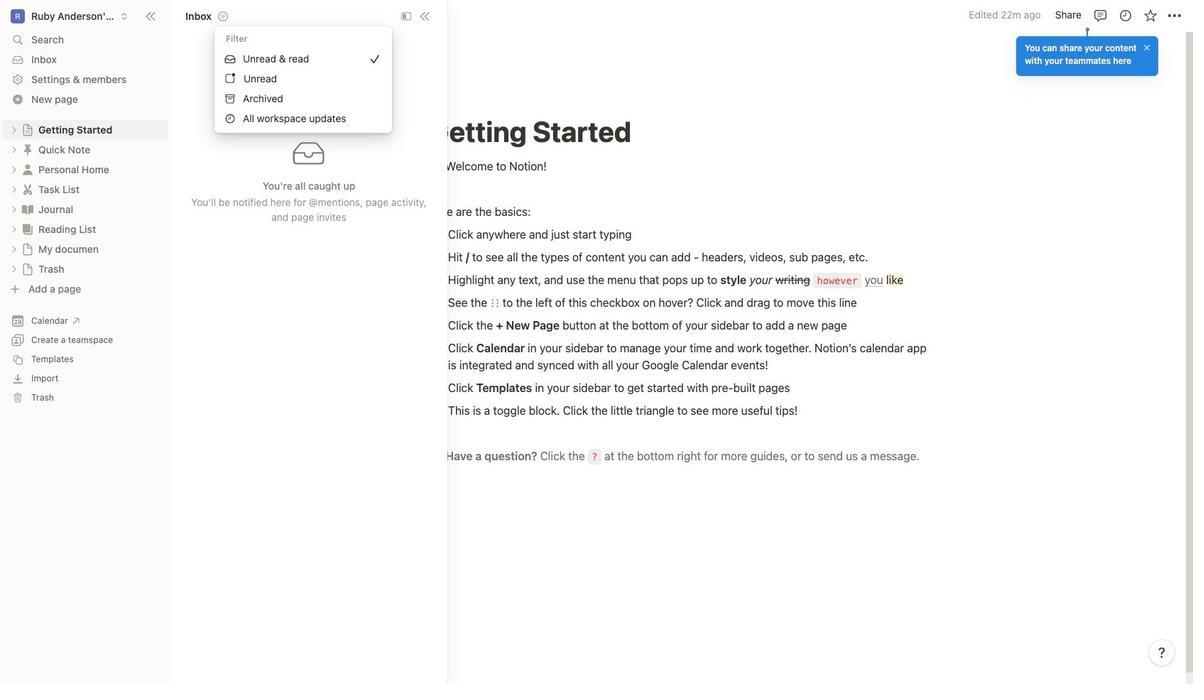 Task type: describe. For each thing, give the bounding box(es) containing it.
close sidebar image
[[145, 10, 156, 22]]

updates image
[[1118, 8, 1133, 22]]



Task type: locate. For each thing, give the bounding box(es) containing it.
comments image
[[1094, 8, 1108, 22]]

favorite image
[[1143, 8, 1158, 22]]



Task type: vqa. For each thing, say whether or not it's contained in the screenshot.
close sidebar ICON in the top left of the page
yes



